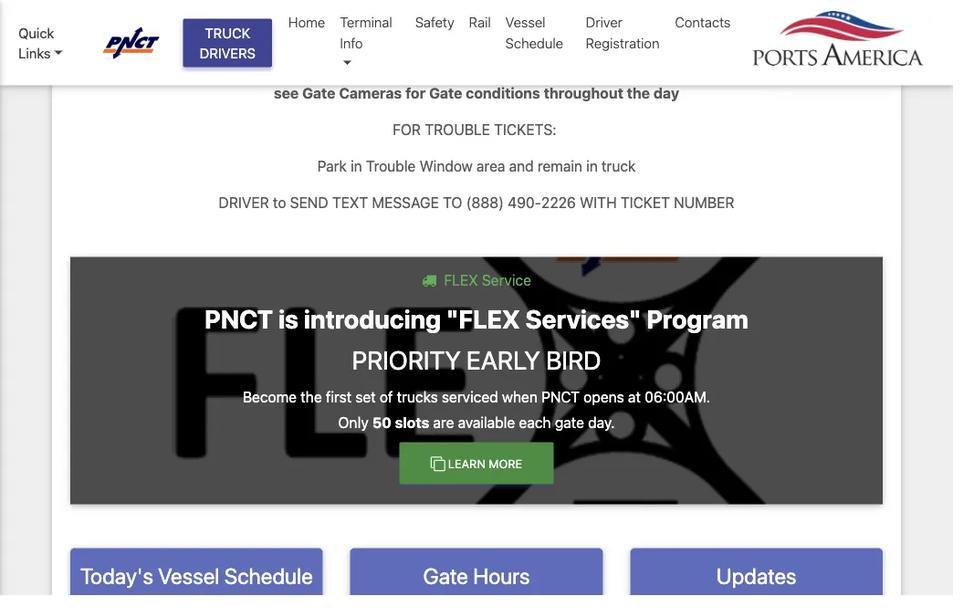 Task type: locate. For each thing, give the bounding box(es) containing it.
become the first set of trucks serviced when pnct opens at 06:00am. only 50 slots are available each gate day.
[[243, 388, 711, 431]]

day
[[654, 84, 680, 101]]

driver to send text message to (888) 490-2226 with ticket number
[[219, 194, 735, 211]]

quick links
[[18, 24, 54, 61]]

when
[[502, 388, 538, 406]]

flex
[[444, 272, 478, 289]]

1 horizontal spatial pnct
[[542, 388, 580, 406]]

to
[[273, 194, 286, 211]]

0 horizontal spatial vessel
[[158, 564, 220, 589]]

first
[[326, 388, 352, 406]]

throughout
[[544, 84, 624, 101]]

"flex
[[447, 304, 520, 334]]

the left first
[[301, 388, 322, 406]]

is
[[279, 304, 299, 334]]

pnct
[[205, 304, 273, 334], [542, 388, 580, 406]]

0 vertical spatial the
[[627, 84, 651, 101]]

contacts
[[676, 14, 731, 30]]

the
[[627, 84, 651, 101], [301, 388, 322, 406]]

window
[[420, 157, 473, 175]]

in right park
[[351, 157, 362, 175]]

0 vertical spatial vessel
[[506, 14, 546, 30]]

drivers
[[200, 45, 256, 61]]

truck drivers link
[[183, 19, 272, 67]]

0 horizontal spatial schedule
[[225, 564, 313, 589]]

in
[[351, 157, 362, 175], [587, 157, 598, 175]]

safety
[[416, 14, 455, 30]]

truck
[[602, 157, 636, 175]]

vessel right today's
[[158, 564, 220, 589]]

1 vertical spatial the
[[301, 388, 322, 406]]

driver registration
[[586, 14, 660, 51]]

today's vessel schedule
[[80, 564, 313, 589]]

info
[[340, 35, 363, 51]]

1 horizontal spatial vessel
[[506, 14, 546, 30]]

0 horizontal spatial in
[[351, 157, 362, 175]]

for
[[406, 84, 426, 101]]

service
[[482, 272, 532, 289]]

1 vertical spatial pnct
[[542, 388, 580, 406]]

0 horizontal spatial the
[[301, 388, 322, 406]]

priority early bird
[[352, 345, 602, 375]]

50
[[373, 414, 392, 431]]

bird
[[546, 345, 602, 375]]

2 in from the left
[[587, 157, 598, 175]]

7am
[[490, 48, 520, 65]]

see gate cameras for gate conditions throughout the day
[[274, 84, 680, 101]]

1 horizontal spatial in
[[587, 157, 598, 175]]

remain
[[538, 157, 583, 175]]

:
[[465, 48, 470, 65]]

pnct inside become the first set of trucks serviced when pnct opens at 06:00am. only 50 slots are available each gate day.
[[542, 388, 580, 406]]

gate conditions : @ 7am -  moderate
[[348, 48, 605, 65]]

in left truck
[[587, 157, 598, 175]]

gate
[[348, 48, 382, 65], [302, 84, 336, 101], [429, 84, 463, 101], [423, 564, 469, 589]]

0 horizontal spatial pnct
[[205, 304, 273, 334]]

park
[[318, 157, 347, 175]]

schedule inside "link"
[[506, 35, 564, 51]]

0 vertical spatial schedule
[[506, 35, 564, 51]]

cameras
[[339, 84, 402, 101]]

serviced
[[442, 388, 499, 406]]

pnct left is
[[205, 304, 273, 334]]

1 horizontal spatial schedule
[[506, 35, 564, 51]]

links
[[18, 45, 51, 61]]

1 vertical spatial schedule
[[225, 564, 313, 589]]

for
[[393, 121, 421, 138]]

vessel
[[506, 14, 546, 30], [158, 564, 220, 589]]

driver
[[219, 194, 269, 211]]

vessel schedule
[[506, 14, 564, 51]]

schedule
[[506, 35, 564, 51], [225, 564, 313, 589]]

0 vertical spatial pnct
[[205, 304, 273, 334]]

message
[[372, 194, 439, 211]]

program
[[647, 304, 749, 334]]

vessel up -
[[506, 14, 546, 30]]

pnct up gate
[[542, 388, 580, 406]]

opens
[[584, 388, 625, 406]]

the left day
[[627, 84, 651, 101]]



Task type: vqa. For each thing, say whether or not it's contained in the screenshot.
the top the home
no



Task type: describe. For each thing, give the bounding box(es) containing it.
vessel inside vessel schedule
[[506, 14, 546, 30]]

terminal info link
[[333, 5, 408, 81]]

gate right for
[[429, 84, 463, 101]]

home link
[[281, 5, 333, 40]]

of
[[380, 388, 393, 406]]

1 horizontal spatial the
[[627, 84, 651, 101]]

early
[[467, 345, 541, 375]]

1 in from the left
[[351, 157, 362, 175]]

learn
[[448, 457, 486, 471]]

registration
[[586, 35, 660, 51]]

learn more link
[[400, 443, 554, 485]]

hours
[[473, 564, 530, 589]]

2226
[[542, 194, 576, 211]]

gate hours
[[423, 564, 530, 589]]

day.
[[589, 414, 615, 431]]

trouble
[[366, 157, 416, 175]]

truck
[[205, 24, 251, 40]]

are
[[434, 414, 454, 431]]

clone image
[[431, 457, 446, 472]]

services"
[[526, 304, 642, 334]]

text
[[332, 194, 368, 211]]

each
[[519, 414, 551, 431]]

safety link
[[408, 5, 462, 40]]

today's
[[80, 564, 153, 589]]

truck drivers
[[200, 24, 256, 61]]

gate down terminal
[[348, 48, 382, 65]]

trucks
[[397, 388, 438, 406]]

number
[[674, 194, 735, 211]]

@
[[474, 48, 487, 65]]

rail
[[469, 14, 491, 30]]

at
[[629, 388, 641, 406]]

gate right 'see' at the left top of page
[[302, 84, 336, 101]]

the inside become the first set of trucks serviced when pnct opens at 06:00am. only 50 slots are available each gate day.
[[301, 388, 322, 406]]

trouble
[[425, 121, 491, 138]]

quick links link
[[18, 22, 85, 63]]

conditions
[[466, 84, 541, 101]]

send
[[290, 194, 329, 211]]

more
[[489, 457, 523, 471]]

06:00am.
[[645, 388, 711, 406]]

tickets:
[[494, 121, 557, 138]]

see
[[274, 84, 299, 101]]

set
[[356, 388, 376, 406]]

with
[[580, 194, 617, 211]]

slots
[[395, 414, 430, 431]]

only
[[339, 414, 369, 431]]

gate
[[555, 414, 585, 431]]

flex service
[[440, 272, 532, 289]]

become
[[243, 388, 297, 406]]

contacts link
[[668, 5, 739, 40]]

490-
[[508, 194, 542, 211]]

and
[[509, 157, 534, 175]]

for trouble tickets:
[[389, 121, 565, 138]]

-
[[524, 48, 530, 65]]

area
[[477, 157, 506, 175]]

gate left hours
[[423, 564, 469, 589]]

introducing
[[304, 304, 441, 334]]

moderate
[[537, 48, 605, 65]]

pnct is introducing "flex services" program
[[205, 304, 749, 334]]

quick
[[18, 24, 54, 40]]

home
[[289, 14, 326, 30]]

learn more
[[448, 457, 523, 471]]

terminal info
[[340, 14, 393, 51]]

updates
[[717, 564, 797, 589]]

conditions
[[385, 48, 462, 65]]

priority
[[352, 345, 461, 375]]

available
[[458, 414, 516, 431]]

ticket
[[621, 194, 671, 211]]

driver
[[586, 14, 623, 30]]

to
[[443, 194, 463, 211]]

1 vertical spatial vessel
[[158, 564, 220, 589]]

truck image
[[422, 274, 437, 288]]

park in trouble window area and remain in truck
[[318, 157, 636, 175]]

rail link
[[462, 5, 499, 40]]

driver registration link
[[579, 5, 668, 60]]

terminal
[[340, 14, 393, 30]]

(888)
[[467, 194, 504, 211]]



